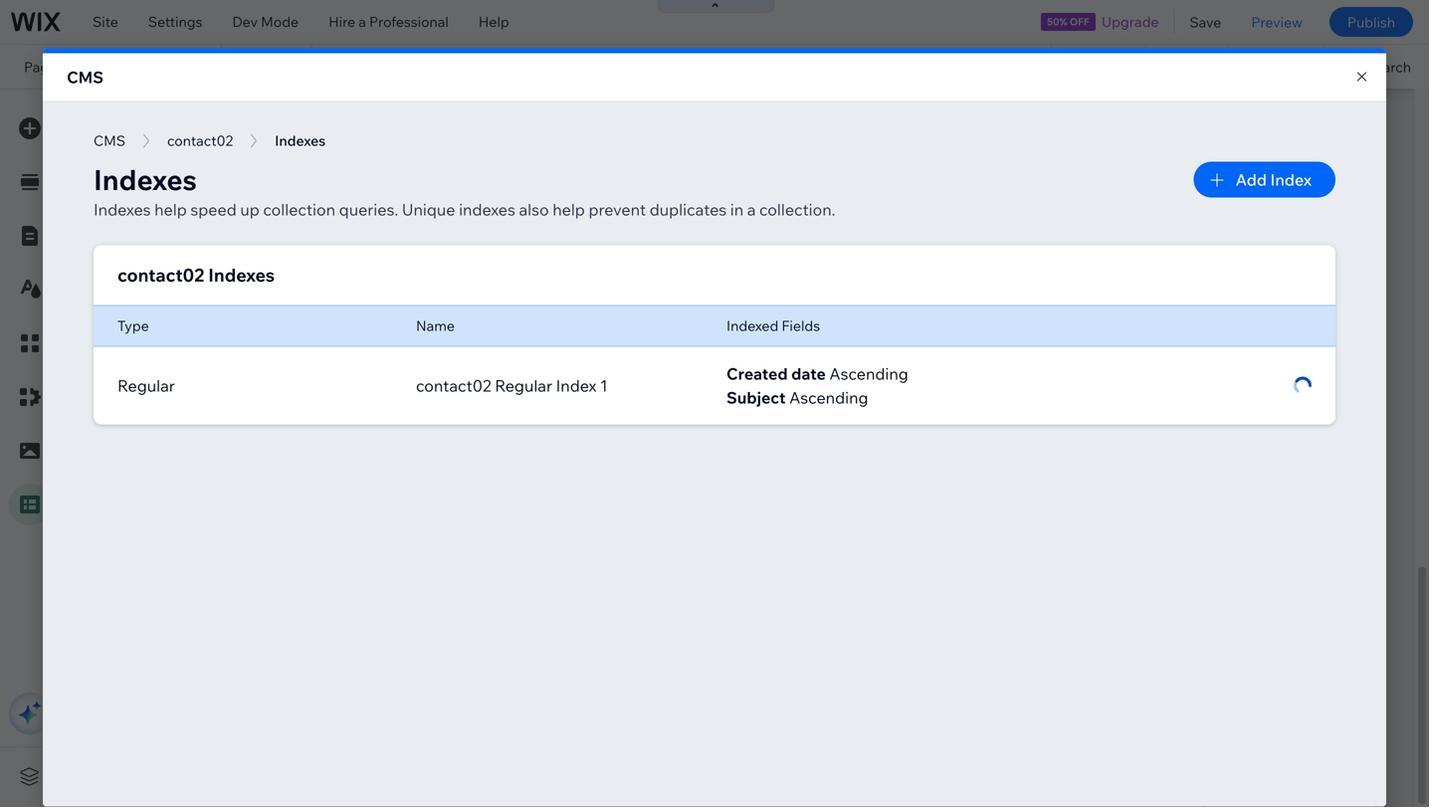 Task type: describe. For each thing, give the bounding box(es) containing it.
publish button
[[1330, 7, 1414, 37]]

0 horizontal spatial a
[[359, 13, 366, 30]]

projects
[[75, 58, 150, 75]]

1 vertical spatial a
[[421, 182, 428, 200]]

settings
[[148, 13, 202, 30]]

professional
[[369, 13, 449, 30]]

collections created by a site collaborator.
[[273, 182, 539, 200]]

learn
[[85, 229, 121, 246]]

save
[[1190, 13, 1222, 31]]

50% off
[[1047, 15, 1090, 28]]

learn more
[[85, 229, 158, 246]]

search button
[[1324, 45, 1429, 89]]

main
[[85, 161, 116, 179]]

dev
[[232, 13, 258, 30]]

preview
[[1252, 13, 1303, 31]]

your
[[85, 195, 114, 213]]

created
[[349, 182, 399, 200]]

by
[[402, 182, 418, 200]]

cms
[[67, 67, 104, 87]]

your collections
[[85, 195, 190, 213]]



Task type: locate. For each thing, give the bounding box(es) containing it.
more
[[124, 229, 158, 246]]

dev mode
[[232, 13, 299, 30]]

0 horizontal spatial collections
[[117, 195, 190, 213]]

preview button
[[1237, 0, 1318, 44]]

save button
[[1175, 0, 1237, 44]]

50%
[[1047, 15, 1068, 28]]

a right hire
[[359, 13, 366, 30]]

upgrade
[[1102, 13, 1159, 30]]

hire a professional
[[329, 13, 449, 30]]

off
[[1070, 15, 1090, 28]]

site
[[93, 13, 118, 30]]

collaborator.
[[458, 182, 539, 200]]

collections up more
[[117, 195, 190, 213]]

mode
[[261, 13, 299, 30]]

hire
[[329, 13, 356, 30]]

publish
[[1348, 13, 1396, 31]]

collections left created
[[273, 182, 346, 200]]

1 horizontal spatial a
[[421, 182, 428, 200]]

help
[[479, 13, 509, 30]]

collections
[[273, 182, 346, 200], [117, 195, 190, 213]]

contact02
[[325, 234, 390, 251]]

search
[[1366, 58, 1412, 75]]

a
[[359, 13, 366, 30], [421, 182, 428, 200]]

site
[[432, 182, 455, 200]]

0 vertical spatial a
[[359, 13, 366, 30]]

1 horizontal spatial collections
[[273, 182, 346, 200]]

a right the 'by'
[[421, 182, 428, 200]]



Task type: vqa. For each thing, say whether or not it's contained in the screenshot.
Free Wix Illustrations Show
no



